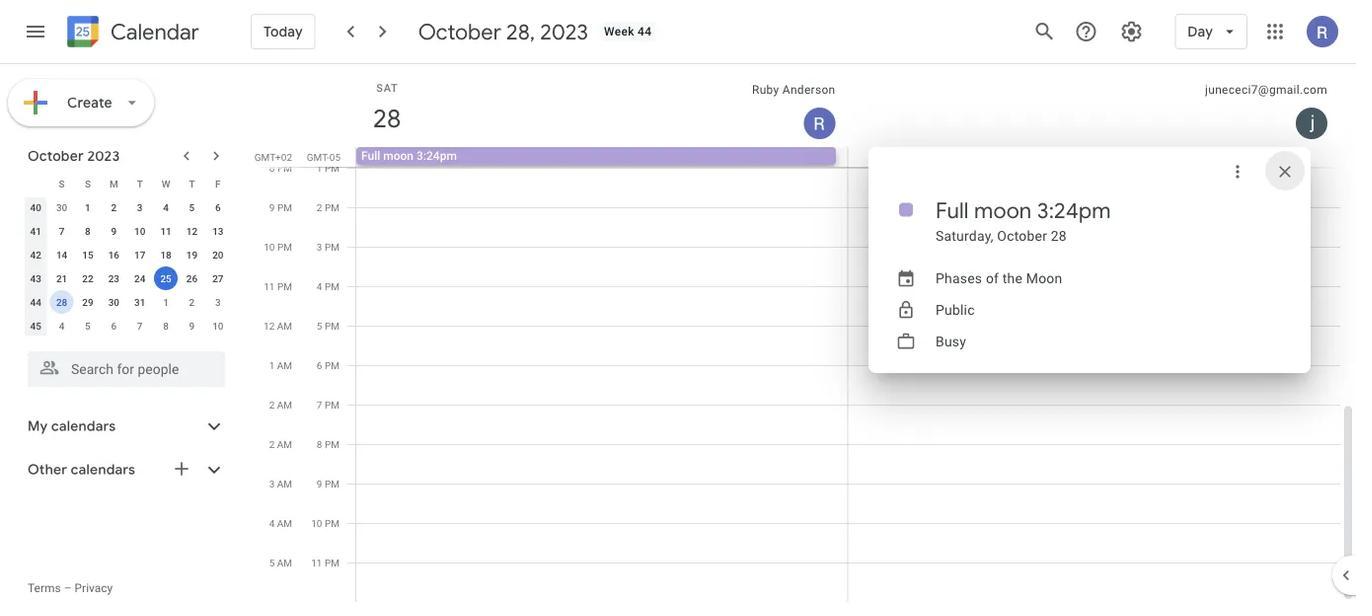 Task type: vqa. For each thing, say whether or not it's contained in the screenshot.
Nov
no



Task type: locate. For each thing, give the bounding box(es) containing it.
28 down 21
[[56, 296, 67, 308]]

full up saturday, at the right of the page
[[936, 196, 969, 224]]

m
[[110, 178, 118, 190]]

13
[[212, 225, 224, 237]]

0 vertical spatial 10 pm
[[264, 241, 292, 253]]

1 vertical spatial 8 pm
[[317, 438, 340, 450]]

8 up 15 element
[[85, 225, 91, 237]]

t right w
[[189, 178, 195, 190]]

0 vertical spatial 7
[[59, 225, 65, 237]]

1 vertical spatial calendars
[[71, 461, 135, 479]]

10 up the 17 on the left of page
[[134, 225, 146, 237]]

0 vertical spatial 11 pm
[[264, 280, 292, 292]]

0 horizontal spatial t
[[137, 178, 143, 190]]

0 vertical spatial 2023
[[540, 18, 589, 45]]

6 row from the top
[[23, 290, 231, 314]]

day button
[[1175, 8, 1248, 55]]

1 horizontal spatial 10 pm
[[311, 517, 340, 529]]

5
[[189, 201, 195, 213], [85, 320, 91, 332], [317, 320, 322, 332], [269, 557, 275, 569]]

t left w
[[137, 178, 143, 190]]

row containing 42
[[23, 243, 231, 267]]

None search field
[[0, 344, 245, 387]]

1 am from the top
[[277, 320, 292, 332]]

3:24pm
[[417, 149, 457, 163], [1037, 196, 1112, 224]]

day
[[1188, 23, 1214, 40]]

today button
[[251, 8, 316, 55]]

12 element
[[180, 219, 204, 243]]

0 horizontal spatial 28
[[56, 296, 67, 308]]

calendars inside my calendars 'dropdown button'
[[51, 418, 116, 435]]

6 for 6 pm
[[317, 359, 322, 371]]

15 element
[[76, 243, 100, 267]]

4 for 'november 4' element
[[59, 320, 65, 332]]

28 down full moon 3:24pm heading
[[1051, 228, 1067, 244]]

0 vertical spatial 28
[[372, 102, 400, 135]]

0 vertical spatial calendars
[[51, 418, 116, 435]]

1 vertical spatial 9 pm
[[317, 478, 340, 490]]

pm right 3 am
[[325, 478, 340, 490]]

row group containing 40
[[23, 196, 231, 338]]

busy
[[936, 333, 967, 350]]

3 am
[[269, 478, 292, 490]]

2 horizontal spatial 28
[[1051, 228, 1067, 244]]

7 inside 28 grid
[[317, 399, 322, 411]]

0 horizontal spatial s
[[59, 178, 65, 190]]

2 row from the top
[[23, 196, 231, 219]]

2 vertical spatial 6
[[317, 359, 322, 371]]

november 7 element
[[128, 314, 152, 338]]

3 for 3 am
[[269, 478, 275, 490]]

4 am from the top
[[277, 438, 292, 450]]

12 am
[[264, 320, 292, 332]]

0 vertical spatial october
[[418, 18, 502, 45]]

9 pm
[[269, 201, 292, 213], [317, 478, 340, 490]]

1 vertical spatial 30
[[108, 296, 119, 308]]

s left m
[[85, 178, 91, 190]]

0 horizontal spatial 44
[[30, 296, 41, 308]]

6 down f
[[215, 201, 221, 213]]

t
[[137, 178, 143, 190], [189, 178, 195, 190]]

2 down 26 "element"
[[189, 296, 195, 308]]

calendars down my calendars 'dropdown button'
[[71, 461, 135, 479]]

2 horizontal spatial october
[[998, 228, 1048, 244]]

4 up 5 am
[[269, 517, 275, 529]]

25
[[160, 273, 172, 284]]

12 for 12 am
[[264, 320, 275, 332]]

am up 3 am
[[277, 438, 292, 450]]

1 vertical spatial 6
[[111, 320, 117, 332]]

0 horizontal spatial moon
[[383, 149, 414, 163]]

1 vertical spatial full
[[936, 196, 969, 224]]

1 right september 30 element
[[85, 201, 91, 213]]

calendar element
[[63, 12, 199, 55]]

2 vertical spatial october
[[998, 228, 1048, 244]]

row
[[23, 172, 231, 196], [23, 196, 231, 219], [23, 219, 231, 243], [23, 243, 231, 267], [23, 267, 231, 290], [23, 290, 231, 314], [23, 314, 231, 338]]

0 vertical spatial 12
[[186, 225, 198, 237]]

2 am down 1 am
[[269, 399, 292, 411]]

october down full moon 3:24pm heading
[[998, 228, 1048, 244]]

moon up saturday, at the right of the page
[[975, 196, 1032, 224]]

2 vertical spatial 11
[[311, 557, 322, 569]]

6 am from the top
[[277, 517, 292, 529]]

junececi7@gmail.com
[[1206, 83, 1328, 97]]

october 28, 2023
[[418, 18, 589, 45]]

0 vertical spatial 9 pm
[[269, 201, 292, 213]]

28
[[372, 102, 400, 135], [1051, 228, 1067, 244], [56, 296, 67, 308]]

2023 up m
[[87, 147, 120, 165]]

1 vertical spatial 2023
[[87, 147, 120, 165]]

moon inside the full moon 3:24pm saturday, october 28
[[975, 196, 1032, 224]]

1 horizontal spatial 30
[[108, 296, 119, 308]]

6 inside 28 grid
[[317, 359, 322, 371]]

november 1 element
[[154, 290, 178, 314]]

3 inside november 3 element
[[215, 296, 221, 308]]

pm down '4 pm'
[[325, 320, 340, 332]]

9 pm left "2 pm"
[[269, 201, 292, 213]]

15
[[82, 249, 93, 261]]

the
[[1003, 270, 1023, 286]]

4 for 4 am
[[269, 517, 275, 529]]

0 horizontal spatial 8 pm
[[269, 162, 292, 174]]

5 inside the november 5 element
[[85, 320, 91, 332]]

2 horizontal spatial 7
[[317, 399, 322, 411]]

1 vertical spatial 11 pm
[[311, 557, 340, 569]]

full
[[361, 149, 380, 163], [936, 196, 969, 224]]

0 horizontal spatial october
[[28, 147, 84, 165]]

27 element
[[206, 267, 230, 290]]

0 vertical spatial 6
[[215, 201, 221, 213]]

0 vertical spatial moon
[[383, 149, 414, 163]]

3 up the november 10 element
[[215, 296, 221, 308]]

0 vertical spatial 11
[[160, 225, 172, 237]]

gmt+02
[[254, 151, 292, 163]]

3:24pm inside the full moon 3:24pm saturday, october 28
[[1037, 196, 1112, 224]]

23
[[108, 273, 119, 284]]

7 down 31 element
[[137, 320, 143, 332]]

12 up 1 am
[[264, 320, 275, 332]]

8
[[269, 162, 275, 174], [85, 225, 91, 237], [163, 320, 169, 332], [317, 438, 322, 450]]

moon for full moon 3:24pm saturday, october 28
[[975, 196, 1032, 224]]

2023
[[540, 18, 589, 45], [87, 147, 120, 165]]

26 element
[[180, 267, 204, 290]]

10
[[134, 225, 146, 237], [264, 241, 275, 253], [212, 320, 224, 332], [311, 517, 322, 529]]

5 down "4 am"
[[269, 557, 275, 569]]

6 right 1 am
[[317, 359, 322, 371]]

saturday,
[[936, 228, 994, 244]]

3 for 3 pm
[[317, 241, 322, 253]]

2
[[111, 201, 117, 213], [317, 201, 322, 213], [189, 296, 195, 308], [269, 399, 275, 411], [269, 438, 275, 450]]

1 horizontal spatial moon
[[975, 196, 1032, 224]]

calendars up other calendars
[[51, 418, 116, 435]]

2 s from the left
[[85, 178, 91, 190]]

5 up '12' element
[[189, 201, 195, 213]]

2 am
[[269, 399, 292, 411], [269, 438, 292, 450]]

1 horizontal spatial 11
[[264, 280, 275, 292]]

my calendars
[[28, 418, 116, 435]]

4 am
[[269, 517, 292, 529]]

30 for 30 element
[[108, 296, 119, 308]]

1 horizontal spatial 12
[[264, 320, 275, 332]]

4
[[163, 201, 169, 213], [317, 280, 322, 292], [59, 320, 65, 332], [269, 517, 275, 529]]

7 down september 30 element
[[59, 225, 65, 237]]

1 row from the top
[[23, 172, 231, 196]]

row group
[[23, 196, 231, 338]]

28 inside cell
[[56, 296, 67, 308]]

4 row from the top
[[23, 243, 231, 267]]

8 pm
[[269, 162, 292, 174], [317, 438, 340, 450]]

1 down 12 am
[[269, 359, 275, 371]]

44
[[638, 25, 652, 39], [30, 296, 41, 308]]

1 horizontal spatial 44
[[638, 25, 652, 39]]

1 for november 1 element
[[163, 296, 169, 308]]

pm down 6 pm
[[325, 399, 340, 411]]

am up 5 am
[[277, 517, 292, 529]]

3 up "4 am"
[[269, 478, 275, 490]]

7 row from the top
[[23, 314, 231, 338]]

am down "4 am"
[[277, 557, 292, 569]]

7 for november 7 element
[[137, 320, 143, 332]]

other
[[28, 461, 67, 479]]

4 down 3 pm
[[317, 280, 322, 292]]

30
[[56, 201, 67, 213], [108, 296, 119, 308]]

11 pm
[[264, 280, 292, 292], [311, 557, 340, 569]]

4 down 28 element
[[59, 320, 65, 332]]

16
[[108, 249, 119, 261]]

10 pm
[[264, 241, 292, 253], [311, 517, 340, 529]]

moon down saturday, october 28 element
[[383, 149, 414, 163]]

0 vertical spatial 2 am
[[269, 399, 292, 411]]

1 horizontal spatial october
[[418, 18, 502, 45]]

6 down 30 element
[[111, 320, 117, 332]]

1 down 25 cell
[[163, 296, 169, 308]]

anderson
[[783, 83, 836, 97]]

11 right 5 am
[[311, 557, 322, 569]]

full inside the full moon 3:24pm saturday, october 28
[[936, 196, 969, 224]]

0 horizontal spatial 7
[[59, 225, 65, 237]]

1 left 05
[[317, 162, 322, 174]]

1 vertical spatial 2 am
[[269, 438, 292, 450]]

2 vertical spatial 7
[[317, 399, 322, 411]]

11
[[160, 225, 172, 237], [264, 280, 275, 292], [311, 557, 322, 569]]

30 right 40
[[56, 201, 67, 213]]

21
[[56, 273, 67, 284]]

november 10 element
[[206, 314, 230, 338]]

0 horizontal spatial 2023
[[87, 147, 120, 165]]

1 vertical spatial 7
[[137, 320, 143, 332]]

privacy
[[75, 582, 113, 595]]

terms – privacy
[[28, 582, 113, 595]]

11 pm up 12 am
[[264, 280, 292, 292]]

october for october 2023
[[28, 147, 84, 165]]

2 vertical spatial 28
[[56, 296, 67, 308]]

ruby anderson
[[752, 83, 836, 97]]

44 up the 45 in the left bottom of the page
[[30, 296, 41, 308]]

sat 28
[[372, 81, 400, 135]]

18 element
[[154, 243, 178, 267]]

28 down sat
[[372, 102, 400, 135]]

1 horizontal spatial 28
[[372, 102, 400, 135]]

–
[[64, 582, 72, 595]]

november 8 element
[[154, 314, 178, 338]]

privacy link
[[75, 582, 113, 595]]

3 pm
[[317, 241, 340, 253]]

w
[[162, 178, 170, 190]]

1 horizontal spatial 7
[[137, 320, 143, 332]]

12 inside '12' element
[[186, 225, 198, 237]]

5 down '4 pm'
[[317, 320, 322, 332]]

create
[[67, 94, 112, 112]]

30 down 23
[[108, 296, 119, 308]]

pm up 7 pm
[[325, 359, 340, 371]]

0 horizontal spatial full
[[361, 149, 380, 163]]

8 down november 1 element
[[163, 320, 169, 332]]

0 horizontal spatial 11
[[160, 225, 172, 237]]

1 horizontal spatial s
[[85, 178, 91, 190]]

3 row from the top
[[23, 219, 231, 243]]

11 inside row group
[[160, 225, 172, 237]]

4 pm
[[317, 280, 340, 292]]

3:24pm for full moon 3:24pm
[[417, 149, 457, 163]]

1 for 1 am
[[269, 359, 275, 371]]

1 for 1 pm
[[317, 162, 322, 174]]

9 right 3 am
[[317, 478, 322, 490]]

phases of the moon
[[936, 270, 1063, 286]]

28 column header
[[356, 64, 849, 147]]

2 am from the top
[[277, 359, 292, 371]]

1 vertical spatial 3:24pm
[[1037, 196, 1112, 224]]

0 vertical spatial 3:24pm
[[417, 149, 457, 163]]

3
[[137, 201, 143, 213], [317, 241, 322, 253], [215, 296, 221, 308], [269, 478, 275, 490]]

8 pm left the 'gmt-' on the top of the page
[[269, 162, 292, 174]]

2 up 3 pm
[[317, 201, 322, 213]]

0 horizontal spatial 12
[[186, 225, 198, 237]]

calendars inside other calendars dropdown button
[[71, 461, 135, 479]]

row containing 43
[[23, 267, 231, 290]]

9
[[269, 201, 275, 213], [111, 225, 117, 237], [189, 320, 195, 332], [317, 478, 322, 490]]

terms link
[[28, 582, 61, 595]]

6
[[215, 201, 221, 213], [111, 320, 117, 332], [317, 359, 322, 371]]

1 horizontal spatial 3:24pm
[[1037, 196, 1112, 224]]

3 down "2 pm"
[[317, 241, 322, 253]]

7 down 6 pm
[[317, 399, 322, 411]]

october left 28, at the top left
[[418, 18, 502, 45]]

s
[[59, 178, 65, 190], [85, 178, 91, 190]]

full moon 3:24pm heading
[[936, 196, 1112, 224]]

11 pm right 5 am
[[311, 557, 340, 569]]

october up september 30 element
[[28, 147, 84, 165]]

1 horizontal spatial 9 pm
[[317, 478, 340, 490]]

3 am from the top
[[277, 399, 292, 411]]

1 horizontal spatial full
[[936, 196, 969, 224]]

21 element
[[50, 267, 74, 290]]

41
[[30, 225, 41, 237]]

1 am
[[269, 359, 292, 371]]

main drawer image
[[24, 20, 47, 43]]

1 vertical spatial 12
[[264, 320, 275, 332]]

44 right week
[[638, 25, 652, 39]]

28,
[[507, 18, 535, 45]]

calendars
[[51, 418, 116, 435], [71, 461, 135, 479]]

november 4 element
[[50, 314, 74, 338]]

pm right 5 am
[[325, 557, 340, 569]]

1 horizontal spatial 6
[[215, 201, 221, 213]]

0 horizontal spatial 9 pm
[[269, 201, 292, 213]]

am
[[277, 320, 292, 332], [277, 359, 292, 371], [277, 399, 292, 411], [277, 438, 292, 450], [277, 478, 292, 490], [277, 517, 292, 529], [277, 557, 292, 569]]

44 inside october 2023 grid
[[30, 296, 41, 308]]

5 down the 29 "element"
[[85, 320, 91, 332]]

pm down 3 pm
[[325, 280, 340, 292]]

5 for the november 5 element
[[85, 320, 91, 332]]

am up "4 am"
[[277, 478, 292, 490]]

1 2 am from the top
[[269, 399, 292, 411]]

am up 1 am
[[277, 320, 292, 332]]

5 am
[[269, 557, 292, 569]]

full inside full moon 3:24pm button
[[361, 149, 380, 163]]

row containing 45
[[23, 314, 231, 338]]

1
[[317, 162, 322, 174], [85, 201, 91, 213], [163, 296, 169, 308], [269, 359, 275, 371]]

9 down "november 2" "element"
[[189, 320, 195, 332]]

2 up 3 am
[[269, 438, 275, 450]]

1 vertical spatial 28
[[1051, 228, 1067, 244]]

0 vertical spatial full
[[361, 149, 380, 163]]

11 up the 18
[[160, 225, 172, 237]]

11 up 12 am
[[264, 280, 275, 292]]

1 horizontal spatial 2023
[[540, 18, 589, 45]]

12 inside 28 grid
[[264, 320, 275, 332]]

Search for people text field
[[39, 352, 213, 387]]

october
[[418, 18, 502, 45], [28, 147, 84, 165], [998, 228, 1048, 244]]

42
[[30, 249, 41, 261]]

terms
[[28, 582, 61, 595]]

4 inside 'november 4' element
[[59, 320, 65, 332]]

25, today element
[[154, 267, 178, 290]]

am down 1 am
[[277, 399, 292, 411]]

my calendars button
[[4, 411, 245, 442]]

31 element
[[128, 290, 152, 314]]

1 vertical spatial 44
[[30, 296, 41, 308]]

0 horizontal spatial 30
[[56, 201, 67, 213]]

24 element
[[128, 267, 152, 290]]

create button
[[8, 79, 154, 126]]

3:24pm inside button
[[417, 149, 457, 163]]

s up september 30 element
[[59, 178, 65, 190]]

2 horizontal spatial 6
[[317, 359, 322, 371]]

full right 05
[[361, 149, 380, 163]]

9 pm right 3 am
[[317, 478, 340, 490]]

2 am up 3 am
[[269, 438, 292, 450]]

my
[[28, 418, 48, 435]]

8 pm down 7 pm
[[317, 438, 340, 450]]

9 down gmt+02
[[269, 201, 275, 213]]

full for full moon 3:24pm saturday, october 28
[[936, 196, 969, 224]]

10 pm left 3 pm
[[264, 241, 292, 253]]

november 3 element
[[206, 290, 230, 314]]

0 horizontal spatial 11 pm
[[264, 280, 292, 292]]

1 vertical spatial moon
[[975, 196, 1032, 224]]

20
[[212, 249, 224, 261]]

25 cell
[[153, 267, 179, 290]]

10 pm right "4 am"
[[311, 517, 340, 529]]

12 up 19
[[186, 225, 198, 237]]

8 left the 'gmt-' on the top of the page
[[269, 162, 275, 174]]

10 element
[[128, 219, 152, 243]]

2023 right 28, at the top left
[[540, 18, 589, 45]]

0 horizontal spatial 3:24pm
[[417, 149, 457, 163]]

pm
[[277, 162, 292, 174], [325, 162, 340, 174], [277, 201, 292, 213], [325, 201, 340, 213], [277, 241, 292, 253], [325, 241, 340, 253], [277, 280, 292, 292], [325, 280, 340, 292], [325, 320, 340, 332], [325, 359, 340, 371], [325, 399, 340, 411], [325, 438, 340, 450], [325, 478, 340, 490], [325, 517, 340, 529], [325, 557, 340, 569]]

1 vertical spatial october
[[28, 147, 84, 165]]

16 element
[[102, 243, 126, 267]]

14
[[56, 249, 67, 261]]

0 horizontal spatial 6
[[111, 320, 117, 332]]

1 horizontal spatial t
[[189, 178, 195, 190]]

moon inside button
[[383, 149, 414, 163]]

3 for november 3 element
[[215, 296, 221, 308]]

0 horizontal spatial 10 pm
[[264, 241, 292, 253]]

1 vertical spatial 11
[[264, 280, 275, 292]]

pm right "4 am"
[[325, 517, 340, 529]]

1 t from the left
[[137, 178, 143, 190]]

0 vertical spatial 30
[[56, 201, 67, 213]]

am down 12 am
[[277, 359, 292, 371]]

5 row from the top
[[23, 267, 231, 290]]

pm up 3 pm
[[325, 201, 340, 213]]

pm down 7 pm
[[325, 438, 340, 450]]

0 vertical spatial 8 pm
[[269, 162, 292, 174]]

public
[[936, 302, 975, 318]]

12
[[186, 225, 198, 237], [264, 320, 275, 332]]

1 s from the left
[[59, 178, 65, 190]]

pm down "2 pm"
[[325, 241, 340, 253]]



Task type: describe. For each thing, give the bounding box(es) containing it.
7 am from the top
[[277, 557, 292, 569]]

13 element
[[206, 219, 230, 243]]

moon
[[1027, 270, 1063, 286]]

2 t from the left
[[189, 178, 195, 190]]

other calendars button
[[4, 454, 245, 486]]

add other calendars image
[[172, 459, 192, 479]]

row containing 41
[[23, 219, 231, 243]]

26
[[186, 273, 198, 284]]

pm left "2 pm"
[[277, 201, 292, 213]]

september 30 element
[[50, 196, 74, 219]]

9 up 16 element
[[111, 225, 117, 237]]

2 horizontal spatial 11
[[311, 557, 322, 569]]

november 6 element
[[102, 314, 126, 338]]

3 up 10 element
[[137, 201, 143, 213]]

october 2023
[[28, 147, 120, 165]]

pm up "2 pm"
[[325, 162, 340, 174]]

22 element
[[76, 267, 100, 290]]

ruby
[[752, 83, 780, 97]]

30 for september 30 element
[[56, 201, 67, 213]]

full moon 3:24pm saturday, october 28
[[936, 196, 1112, 244]]

9 inside "element"
[[189, 320, 195, 332]]

27
[[212, 273, 224, 284]]

sat
[[376, 81, 399, 94]]

gmt-
[[307, 151, 330, 163]]

4 up 11 element
[[163, 201, 169, 213]]

3:24pm for full moon 3:24pm saturday, october 28
[[1037, 196, 1112, 224]]

5 for 5 pm
[[317, 320, 322, 332]]

other calendars
[[28, 461, 135, 479]]

full moon 3:24pm button
[[356, 147, 836, 165]]

5 am from the top
[[277, 478, 292, 490]]

calendars for my calendars
[[51, 418, 116, 435]]

19
[[186, 249, 198, 261]]

2 pm
[[317, 201, 340, 213]]

5 for 5 am
[[269, 557, 275, 569]]

8 down 7 pm
[[317, 438, 322, 450]]

f
[[215, 178, 221, 190]]

row containing 44
[[23, 290, 231, 314]]

10 down november 3 element
[[212, 320, 224, 332]]

phases
[[936, 270, 983, 286]]

18
[[160, 249, 172, 261]]

20 element
[[206, 243, 230, 267]]

28 grid
[[253, 64, 1357, 603]]

pm left the 'gmt-' on the top of the page
[[277, 162, 292, 174]]

23 element
[[102, 267, 126, 290]]

row group inside october 2023 grid
[[23, 196, 231, 338]]

1 vertical spatial 10 pm
[[311, 517, 340, 529]]

week 44
[[604, 25, 652, 39]]

1 horizontal spatial 11 pm
[[311, 557, 340, 569]]

pm left 3 pm
[[277, 241, 292, 253]]

17 element
[[128, 243, 152, 267]]

settings menu image
[[1120, 20, 1144, 43]]

11 element
[[154, 219, 178, 243]]

43
[[30, 273, 41, 284]]

45
[[30, 320, 41, 332]]

28 cell
[[49, 290, 75, 314]]

6 for november 6 element
[[111, 320, 117, 332]]

row containing s
[[23, 172, 231, 196]]

2 2 am from the top
[[269, 438, 292, 450]]

1 horizontal spatial 8 pm
[[317, 438, 340, 450]]

05
[[330, 151, 341, 163]]

28 inside the full moon 3:24pm saturday, october 28
[[1051, 228, 1067, 244]]

28 element
[[50, 290, 74, 314]]

40
[[30, 201, 41, 213]]

10 right 20 element
[[264, 241, 275, 253]]

28 inside column header
[[372, 102, 400, 135]]

29
[[82, 296, 93, 308]]

full moon 3:24pm
[[361, 149, 457, 163]]

2 down m
[[111, 201, 117, 213]]

today
[[264, 23, 303, 40]]

29 element
[[76, 290, 100, 314]]

24
[[134, 273, 146, 284]]

1 pm
[[317, 162, 340, 174]]

of
[[986, 270, 999, 286]]

week
[[604, 25, 635, 39]]

6 pm
[[317, 359, 340, 371]]

full moon 3:24pm row
[[348, 147, 1357, 167]]

7 pm
[[317, 399, 340, 411]]

saturday, october 28 element
[[364, 96, 410, 141]]

november 5 element
[[76, 314, 100, 338]]

19 element
[[180, 243, 204, 267]]

22
[[82, 273, 93, 284]]

7 for 7 pm
[[317, 399, 322, 411]]

10 right "4 am"
[[311, 517, 322, 529]]

calendar heading
[[107, 18, 199, 46]]

calendar
[[111, 18, 199, 46]]

pm up 12 am
[[277, 280, 292, 292]]

full for full moon 3:24pm
[[361, 149, 380, 163]]

17
[[134, 249, 146, 261]]

moon for full moon 3:24pm
[[383, 149, 414, 163]]

2 down 1 am
[[269, 399, 275, 411]]

12 for 12
[[186, 225, 198, 237]]

october for october 28, 2023
[[418, 18, 502, 45]]

row containing 40
[[23, 196, 231, 219]]

november 2 element
[[180, 290, 204, 314]]

31
[[134, 296, 146, 308]]

30 element
[[102, 290, 126, 314]]

october 2023 grid
[[19, 172, 231, 338]]

2 inside "element"
[[189, 296, 195, 308]]

0 vertical spatial 44
[[638, 25, 652, 39]]

14 element
[[50, 243, 74, 267]]

4 for 4 pm
[[317, 280, 322, 292]]

november 9 element
[[180, 314, 204, 338]]

october inside the full moon 3:24pm saturday, october 28
[[998, 228, 1048, 244]]

gmt-05
[[307, 151, 341, 163]]

5 pm
[[317, 320, 340, 332]]

calendars for other calendars
[[71, 461, 135, 479]]



